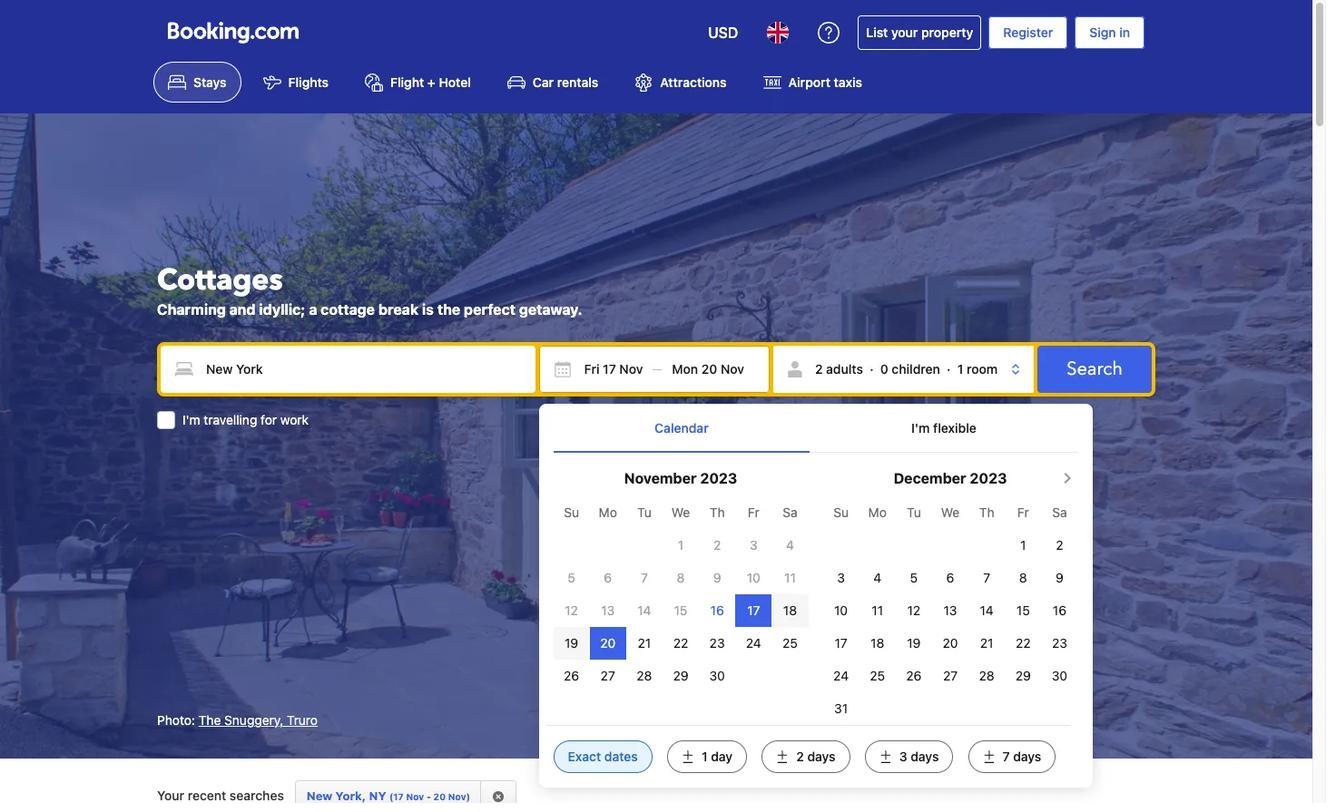 Task type: describe. For each thing, give the bounding box(es) containing it.
december 2023 element for december
[[823, 497, 1078, 725]]

6 for 6 november 2023 checkbox
[[604, 570, 612, 585]]

nov for fri 17 nov
[[619, 361, 643, 376]]

0 horizontal spatial 17
[[603, 361, 616, 376]]

december 2023 element for november
[[553, 497, 808, 693]]

december 2023
[[894, 470, 1007, 487]]

rentals
[[557, 75, 598, 90]]

photo:
[[157, 713, 195, 728]]

stays
[[193, 75, 227, 90]]

0
[[880, 361, 888, 376]]

photo: the snuggery, truro
[[157, 713, 318, 728]]

2 right day
[[796, 749, 804, 764]]

21 November 2023 checkbox
[[638, 635, 651, 651]]

21 December 2023 checkbox
[[980, 635, 993, 651]]

28 December 2023 checkbox
[[979, 668, 995, 684]]

car rentals
[[533, 75, 598, 90]]

none search field containing search
[[157, 342, 1155, 788]]

8 for 8 december 2023 checkbox
[[1019, 570, 1027, 585]]

and
[[229, 301, 256, 317]]

work
[[280, 412, 309, 427]]

november 2023
[[624, 470, 737, 487]]

22 December 2023 checkbox
[[1016, 635, 1031, 651]]

(17 nov - 20 nov)
[[389, 792, 470, 803]]

16 for 16 option
[[1053, 603, 1067, 618]]

28 November 2023 checkbox
[[637, 668, 652, 684]]

cottages
[[157, 260, 283, 300]]

30 for 30 option
[[1052, 668, 1067, 684]]

3 December 2023 checkbox
[[837, 570, 845, 585]]

i'm travelling for work
[[182, 412, 309, 427]]

0 horizontal spatial 4
[[786, 537, 794, 553]]

i'm flexible
[[911, 420, 977, 436]]

27 for the 27 december 2023 checkbox
[[943, 668, 958, 684]]

23 for 23 november 2023 'option'
[[710, 635, 725, 651]]

8 December 2023 checkbox
[[1019, 570, 1027, 585]]

11 November 2023 checkbox
[[784, 570, 796, 585]]

fr for november 2023
[[748, 505, 760, 520]]

day
[[711, 749, 733, 764]]

i'm flexible button
[[810, 404, 1078, 452]]

2 horizontal spatial 7
[[1003, 749, 1010, 764]]

17 for 17 option
[[835, 635, 847, 651]]

mo for november
[[599, 505, 617, 520]]

i'm for i'm flexible
[[911, 420, 930, 436]]

fri 17 nov
[[584, 361, 643, 376]]

15 December 2023 checkbox
[[1016, 603, 1030, 618]]

19 December 2023 checkbox
[[907, 635, 921, 651]]

27 for the '27' checkbox
[[601, 668, 615, 684]]

taxis
[[834, 75, 862, 90]]

10 November 2023 checkbox
[[747, 570, 760, 585]]

charming
[[157, 301, 226, 317]]

6 December 2023 checkbox
[[946, 570, 954, 585]]

17 for 17 november 2023 option
[[747, 603, 760, 618]]

2 · from the left
[[947, 361, 951, 376]]

26 December 2023 checkbox
[[906, 668, 922, 684]]

2 adults · 0 children · 1 room
[[815, 361, 998, 376]]

12 November 2023 checkbox
[[565, 603, 578, 618]]

20 November 2023 checkbox
[[600, 635, 616, 651]]

3 for 3 checkbox
[[750, 537, 758, 553]]

28 for 28 checkbox on the bottom left of page
[[637, 668, 652, 684]]

29 for 29 option on the right bottom
[[673, 668, 689, 684]]

19 for 19 option
[[565, 635, 578, 651]]

we for november
[[671, 505, 690, 520]]

idyllic;
[[259, 301, 305, 317]]

mon
[[672, 361, 698, 376]]

register link
[[989, 16, 1068, 49]]

1 · from the left
[[870, 361, 874, 376]]

booking.com online hotel reservations image
[[168, 22, 299, 44]]

8 November 2023 checkbox
[[677, 570, 685, 585]]

car rentals link
[[493, 62, 613, 103]]

hotel
[[439, 75, 471, 90]]

attractions
[[660, 75, 727, 90]]

travelling
[[204, 412, 257, 427]]

2 December 2023 checkbox
[[1056, 537, 1063, 553]]

list
[[866, 25, 888, 40]]

24 December 2023 checkbox
[[833, 668, 849, 684]]

18 December 2023 checkbox
[[871, 635, 884, 651]]

sign
[[1089, 25, 1116, 40]]

20 inside 'link'
[[433, 792, 446, 803]]

list your property link
[[858, 15, 981, 50]]

car
[[533, 75, 554, 90]]

(17 nov - 20 nov) link
[[295, 781, 481, 803]]

usd
[[708, 25, 738, 41]]

31
[[834, 701, 848, 716]]

18 for the 18 option
[[871, 635, 884, 651]]

15 for 15 december 2023 'option'
[[1016, 603, 1030, 618]]

adults
[[826, 361, 863, 376]]

14 for 14 checkbox
[[980, 603, 994, 618]]

nov)
[[448, 792, 470, 803]]

2 left adults
[[815, 361, 823, 376]]

1 vertical spatial 4
[[873, 570, 881, 585]]

break
[[378, 301, 419, 317]]

children
[[892, 361, 940, 376]]

we for december
[[941, 505, 960, 520]]

svg image
[[672, 360, 690, 378]]

flights
[[288, 75, 329, 90]]

2 horizontal spatial 3
[[899, 749, 907, 764]]

5 November 2023 checkbox
[[568, 570, 575, 585]]

27 December 2023 checkbox
[[943, 668, 958, 684]]

13 for 13 december 2023 option
[[944, 603, 957, 618]]

3 for the 3 december 2023 checkbox on the bottom of the page
[[837, 570, 845, 585]]

Please type your destination search field
[[161, 346, 535, 393]]

sign in
[[1089, 25, 1130, 40]]

11 for 11 november 2023 option
[[784, 570, 796, 585]]

room
[[967, 361, 998, 376]]

10 for 10 november 2023 option
[[747, 570, 760, 585]]

airport
[[788, 75, 830, 90]]

getaway.
[[519, 301, 582, 317]]

flights link
[[248, 62, 343, 103]]

24 for the 24 checkbox
[[746, 635, 761, 651]]

1 up 8 december 2023 checkbox
[[1020, 537, 1026, 553]]

2023 for december 2023
[[970, 470, 1007, 487]]

21 for 21 checkbox
[[638, 635, 651, 651]]

30 for 30 november 2023 'option'
[[709, 668, 725, 684]]

the
[[199, 713, 221, 728]]

airport taxis link
[[748, 62, 877, 103]]

calendar
[[655, 420, 709, 436]]

usd button
[[697, 11, 749, 54]]

su for december 2023
[[833, 505, 849, 520]]

15 for 15 november 2023 option
[[674, 603, 688, 618]]

svg image
[[553, 360, 571, 378]]

exact dates
[[568, 749, 638, 764]]

25 for 25 checkbox in the right of the page
[[870, 668, 885, 684]]

exact
[[568, 749, 601, 764]]

cottage
[[321, 301, 375, 317]]

(17
[[389, 792, 404, 803]]

24 for 24 december 2023 'checkbox'
[[833, 668, 849, 684]]

days for 2 days
[[807, 749, 836, 764]]

6 November 2023 checkbox
[[604, 570, 612, 585]]

calendar button
[[553, 404, 810, 452]]

2 up 9 december 2023 "option"
[[1056, 537, 1063, 553]]

14 November 2023 checkbox
[[637, 603, 651, 618]]

2 November 2023 checkbox
[[713, 537, 721, 553]]

list your property
[[866, 25, 973, 40]]

tab list inside search field
[[553, 404, 1078, 453]]

for
[[261, 412, 277, 427]]

5 for 5 november 2023 checkbox
[[568, 570, 575, 585]]

1 December 2023 checkbox
[[1020, 537, 1026, 553]]

flight
[[390, 75, 424, 90]]

search button
[[1038, 346, 1152, 393]]



Task type: vqa. For each thing, say whether or not it's contained in the screenshot.
8 associated with The 8 checkbox
yes



Task type: locate. For each thing, give the bounding box(es) containing it.
fr for december 2023
[[1017, 505, 1029, 520]]

2 days
[[796, 749, 836, 764]]

1 horizontal spatial 23
[[1052, 635, 1067, 651]]

mo for december
[[868, 505, 887, 520]]

20 right the -
[[433, 792, 446, 803]]

· right the children
[[947, 361, 951, 376]]

5 for 5 checkbox in the bottom of the page
[[910, 570, 918, 585]]

0 vertical spatial 25
[[782, 635, 798, 651]]

th for november 2023
[[710, 505, 725, 520]]

2 9 from the left
[[1056, 570, 1064, 585]]

24
[[746, 635, 761, 651], [833, 668, 849, 684]]

flight + hotel link
[[350, 62, 485, 103]]

sa up 4 checkbox
[[783, 505, 797, 520]]

20
[[701, 361, 717, 376], [600, 635, 616, 651], [943, 635, 958, 651], [433, 792, 446, 803]]

1 fr from the left
[[748, 505, 760, 520]]

2 22 from the left
[[1016, 635, 1031, 651]]

4 November 2023 checkbox
[[786, 537, 794, 553]]

1 horizontal spatial 22
[[1016, 635, 1031, 651]]

truro
[[287, 713, 318, 728]]

1 horizontal spatial 18
[[871, 635, 884, 651]]

0 horizontal spatial 19
[[565, 635, 578, 651]]

12 down 5 checkbox in the bottom of the page
[[907, 603, 921, 618]]

fr up 1 checkbox
[[1017, 505, 1029, 520]]

1 vertical spatial 17
[[747, 603, 760, 618]]

10
[[747, 570, 760, 585], [834, 603, 848, 618]]

29 down 22 december 2023 option
[[1015, 668, 1031, 684]]

0 horizontal spatial fr
[[748, 505, 760, 520]]

1
[[957, 361, 963, 376], [678, 537, 684, 553], [1020, 537, 1026, 553], [702, 749, 708, 764]]

1 day
[[702, 749, 733, 764]]

we up "1 november 2023" checkbox
[[671, 505, 690, 520]]

0 vertical spatial 10
[[747, 570, 760, 585]]

nov left the -
[[406, 792, 424, 803]]

27 down 20 december 2023 checkbox
[[943, 668, 958, 684]]

1 horizontal spatial we
[[941, 505, 960, 520]]

26
[[564, 668, 579, 684], [906, 668, 922, 684]]

1 december 2023 element from the left
[[553, 497, 808, 693]]

22 down 15 november 2023 option
[[673, 635, 688, 651]]

2 13 from the left
[[944, 603, 957, 618]]

18 down 11 november 2023 option
[[783, 603, 797, 618]]

we
[[671, 505, 690, 520], [941, 505, 960, 520]]

days for 7 days
[[1013, 749, 1041, 764]]

8
[[677, 570, 685, 585], [1019, 570, 1027, 585]]

28 down 21 december 2023 option
[[979, 668, 995, 684]]

1 horizontal spatial 11
[[872, 603, 883, 618]]

13 down 6 november 2023 checkbox
[[601, 603, 615, 618]]

6 up 13 november 2023 option
[[604, 570, 612, 585]]

1 su from the left
[[564, 505, 579, 520]]

1 30 from the left
[[709, 668, 725, 684]]

16 December 2023 checkbox
[[1053, 603, 1067, 618]]

su up the 3 december 2023 checkbox on the bottom of the page
[[833, 505, 849, 520]]

0 horizontal spatial nov
[[406, 792, 424, 803]]

1 th from the left
[[710, 505, 725, 520]]

18 for 18 checkbox
[[783, 603, 797, 618]]

0 vertical spatial 11
[[784, 570, 796, 585]]

attractions link
[[620, 62, 741, 103]]

0 horizontal spatial th
[[710, 505, 725, 520]]

7 right the 3 days on the bottom right of page
[[1003, 749, 1010, 764]]

5 December 2023 checkbox
[[910, 570, 918, 585]]

14 down the 7 option
[[980, 603, 994, 618]]

0 horizontal spatial 7
[[641, 570, 648, 585]]

i'm
[[182, 412, 200, 427], [911, 420, 930, 436]]

i'm inside button
[[911, 420, 930, 436]]

19 down 12 november 2023 "option"
[[565, 635, 578, 651]]

2 th from the left
[[979, 505, 994, 520]]

1 horizontal spatial 3
[[837, 570, 845, 585]]

days
[[807, 749, 836, 764], [911, 749, 939, 764], [1013, 749, 1041, 764]]

25 December 2023 checkbox
[[870, 668, 885, 684]]

22
[[673, 635, 688, 651], [1016, 635, 1031, 651]]

0 horizontal spatial 30
[[709, 668, 725, 684]]

1 horizontal spatial 13
[[944, 603, 957, 618]]

13 December 2023 checkbox
[[944, 603, 957, 618]]

fr up 3 checkbox
[[748, 505, 760, 520]]

14 December 2023 checkbox
[[980, 603, 994, 618]]

30 November 2023 checkbox
[[709, 668, 725, 684]]

2 vertical spatial 3
[[899, 749, 907, 764]]

0 horizontal spatial 25
[[782, 635, 798, 651]]

i'm left travelling
[[182, 412, 200, 427]]

tu for december 2023
[[907, 505, 921, 520]]

7 up 14 checkbox
[[983, 570, 990, 585]]

28
[[637, 668, 652, 684], [979, 668, 995, 684]]

1 horizontal spatial 15
[[1016, 603, 1030, 618]]

days for 3 days
[[911, 749, 939, 764]]

0 horizontal spatial 24
[[746, 635, 761, 651]]

+
[[427, 75, 435, 90]]

18 November 2023 checkbox
[[783, 603, 797, 618]]

10 down 3 checkbox
[[747, 570, 760, 585]]

29
[[673, 668, 689, 684], [1015, 668, 1031, 684]]

29 down 22 checkbox
[[673, 668, 689, 684]]

12 for 12 november 2023 "option"
[[565, 603, 578, 618]]

sa for december 2023
[[1052, 505, 1067, 520]]

1 horizontal spatial i'm
[[911, 420, 930, 436]]

search
[[1067, 357, 1123, 381]]

19
[[565, 635, 578, 651], [907, 635, 921, 651]]

1 horizontal spatial 19
[[907, 635, 921, 651]]

1 horizontal spatial 6
[[946, 570, 954, 585]]

2 su from the left
[[833, 505, 849, 520]]

2023 for november 2023
[[700, 470, 737, 487]]

4 up 11 november 2023 option
[[786, 537, 794, 553]]

20 right mon
[[701, 361, 717, 376]]

2
[[815, 361, 823, 376], [713, 537, 721, 553], [1056, 537, 1063, 553], [796, 749, 804, 764]]

1 27 from the left
[[601, 668, 615, 684]]

9 for 9 option
[[713, 570, 721, 585]]

tu for november 2023
[[637, 505, 651, 520]]

i'm left the flexible
[[911, 420, 930, 436]]

24 November 2023 checkbox
[[746, 635, 761, 651]]

0 horizontal spatial 16
[[710, 603, 724, 618]]

flexible
[[933, 420, 977, 436]]

1 vertical spatial 11
[[872, 603, 883, 618]]

None search field
[[157, 342, 1155, 788]]

26 for 26 option
[[906, 668, 922, 684]]

0 horizontal spatial days
[[807, 749, 836, 764]]

9
[[713, 570, 721, 585], [1056, 570, 1064, 585]]

0 horizontal spatial mo
[[599, 505, 617, 520]]

0 vertical spatial 24
[[746, 635, 761, 651]]

2 2023 from the left
[[970, 470, 1007, 487]]

the
[[437, 301, 460, 317]]

2 26 from the left
[[906, 668, 922, 684]]

9 for 9 december 2023 "option"
[[1056, 570, 1064, 585]]

9 up 16 option
[[1056, 570, 1064, 585]]

27 down 20 november 2023 checkbox
[[601, 668, 615, 684]]

12 December 2023 checkbox
[[907, 603, 921, 618]]

3 days
[[899, 749, 939, 764]]

19 up 26 option
[[907, 635, 921, 651]]

2023 right december
[[970, 470, 1007, 487]]

0 horizontal spatial 14
[[637, 603, 651, 618]]

0 horizontal spatial 9
[[713, 570, 721, 585]]

1 left the room
[[957, 361, 963, 376]]

0 horizontal spatial tu
[[637, 505, 651, 520]]

2023
[[700, 470, 737, 487], [970, 470, 1007, 487]]

1 13 from the left
[[601, 603, 615, 618]]

fri
[[584, 361, 600, 376]]

1 November 2023 checkbox
[[678, 537, 684, 553]]

30 down the 23 checkbox
[[1052, 668, 1067, 684]]

9 December 2023 checkbox
[[1056, 570, 1064, 585]]

1 horizontal spatial 29
[[1015, 668, 1031, 684]]

su
[[564, 505, 579, 520], [833, 505, 849, 520]]

days down 26 option
[[911, 749, 939, 764]]

in
[[1119, 25, 1130, 40]]

1 horizontal spatial nov
[[619, 361, 643, 376]]

1 8 from the left
[[677, 570, 685, 585]]

0 vertical spatial 18
[[783, 603, 797, 618]]

1 sa from the left
[[783, 505, 797, 520]]

mon 20 nov
[[672, 361, 744, 376]]

3 November 2023 checkbox
[[750, 537, 758, 553]]

nov right mon
[[721, 361, 744, 376]]

2 fr from the left
[[1017, 505, 1029, 520]]

20 December 2023 checkbox
[[943, 635, 958, 651]]

10 December 2023 checkbox
[[834, 603, 848, 618]]

december 2023 element
[[553, 497, 808, 693], [823, 497, 1078, 725]]

1 23 from the left
[[710, 635, 725, 651]]

25 for 25 option
[[782, 635, 798, 651]]

mo up 4 checkbox
[[868, 505, 887, 520]]

1 22 from the left
[[673, 635, 688, 651]]

18 down 11 option
[[871, 635, 884, 651]]

3 days from the left
[[1013, 749, 1041, 764]]

26 down 19 option
[[564, 668, 579, 684]]

stays link
[[153, 62, 241, 103]]

16 November 2023 checkbox
[[710, 603, 724, 618]]

2 27 from the left
[[943, 668, 958, 684]]

days down 31
[[807, 749, 836, 764]]

1 horizontal spatial 25
[[870, 668, 885, 684]]

17 December 2023 checkbox
[[835, 635, 847, 651]]

3 down 26 option
[[899, 749, 907, 764]]

1 vertical spatial 10
[[834, 603, 848, 618]]

0 horizontal spatial 2023
[[700, 470, 737, 487]]

17 November 2023 checkbox
[[747, 603, 760, 618]]

0 horizontal spatial sa
[[783, 505, 797, 520]]

15 November 2023 checkbox
[[674, 603, 688, 618]]

2 mo from the left
[[868, 505, 887, 520]]

perfect
[[464, 301, 516, 317]]

1 horizontal spatial 30
[[1052, 668, 1067, 684]]

21 up 28 option
[[980, 635, 993, 651]]

th up 2 "option"
[[710, 505, 725, 520]]

1 horizontal spatial 28
[[979, 668, 995, 684]]

31 December 2023 checkbox
[[834, 701, 848, 716]]

15 down 8 checkbox
[[674, 603, 688, 618]]

0 horizontal spatial su
[[564, 505, 579, 520]]

sign in link
[[1075, 16, 1145, 49]]

nov for mon 20 nov
[[721, 361, 744, 376]]

3
[[750, 537, 758, 553], [837, 570, 845, 585], [899, 749, 907, 764]]

2 14 from the left
[[980, 603, 994, 618]]

7 for 7 checkbox
[[641, 570, 648, 585]]

0 horizontal spatial 12
[[565, 603, 578, 618]]

2 5 from the left
[[910, 570, 918, 585]]

1 horizontal spatial th
[[979, 505, 994, 520]]

23 up 30 option
[[1052, 635, 1067, 651]]

0 horizontal spatial 18
[[783, 603, 797, 618]]

1 horizontal spatial 10
[[834, 603, 848, 618]]

11 up 18 checkbox
[[784, 570, 796, 585]]

7 December 2023 checkbox
[[983, 570, 990, 585]]

19 for '19 december 2023' option
[[907, 635, 921, 651]]

16
[[710, 603, 724, 618], [1053, 603, 1067, 618]]

cottages charming and idyllic; a cottage break is the perfect getaway.
[[157, 260, 582, 317]]

6 up 13 december 2023 option
[[946, 570, 954, 585]]

2 horizontal spatial days
[[1013, 749, 1041, 764]]

2 horizontal spatial nov
[[721, 361, 744, 376]]

1 horizontal spatial 7
[[983, 570, 990, 585]]

days down 29 december 2023 option
[[1013, 749, 1041, 764]]

15 up 22 december 2023 option
[[1016, 603, 1030, 618]]

10 for 10 december 2023 'checkbox'
[[834, 603, 848, 618]]

a
[[309, 301, 317, 317]]

8 up 15 december 2023 'option'
[[1019, 570, 1027, 585]]

0 horizontal spatial 28
[[637, 668, 652, 684]]

11
[[784, 570, 796, 585], [872, 603, 883, 618]]

1 horizontal spatial 9
[[1056, 570, 1064, 585]]

11 down 4 checkbox
[[872, 603, 883, 618]]

12
[[565, 603, 578, 618], [907, 603, 921, 618]]

2 we from the left
[[941, 505, 960, 520]]

5 up 12 november 2023 "option"
[[568, 570, 575, 585]]

0 horizontal spatial 10
[[747, 570, 760, 585]]

december
[[894, 470, 966, 487]]

1 16 from the left
[[710, 603, 724, 618]]

21
[[638, 635, 651, 651], [980, 635, 993, 651]]

6
[[604, 570, 612, 585], [946, 570, 954, 585]]

1 vertical spatial 3
[[837, 570, 845, 585]]

24 down 17 option
[[833, 668, 849, 684]]

2023 right november
[[700, 470, 737, 487]]

th for december 2023
[[979, 505, 994, 520]]

1 horizontal spatial days
[[911, 749, 939, 764]]

your
[[891, 25, 918, 40]]

property
[[921, 25, 973, 40]]

16 down 9 option
[[710, 603, 724, 618]]

1 horizontal spatial 12
[[907, 603, 921, 618]]

1 12 from the left
[[565, 603, 578, 618]]

2 6 from the left
[[946, 570, 954, 585]]

1 horizontal spatial 21
[[980, 635, 993, 651]]

26 down '19 december 2023' option
[[906, 668, 922, 684]]

26 November 2023 checkbox
[[564, 668, 579, 684]]

register
[[1003, 25, 1053, 40]]

1 horizontal spatial 17
[[747, 603, 760, 618]]

0 horizontal spatial i'm
[[182, 412, 200, 427]]

0 horizontal spatial december 2023 element
[[553, 497, 808, 693]]

4 up 11 option
[[873, 570, 881, 585]]

2 30 from the left
[[1052, 668, 1067, 684]]

8 up 15 november 2023 option
[[677, 570, 685, 585]]

· left the 0
[[870, 361, 874, 376]]

su for november 2023
[[564, 505, 579, 520]]

23 December 2023 checkbox
[[1052, 635, 1067, 651]]

21 up 28 checkbox on the bottom left of page
[[638, 635, 651, 651]]

24 down 17 november 2023 option
[[746, 635, 761, 651]]

2 up 9 option
[[713, 537, 721, 553]]

1 26 from the left
[[564, 668, 579, 684]]

2 21 from the left
[[980, 635, 993, 651]]

1 horizontal spatial december 2023 element
[[823, 497, 1078, 725]]

0 horizontal spatial ·
[[870, 361, 874, 376]]

13 November 2023 checkbox
[[601, 603, 615, 618]]

2 23 from the left
[[1052, 635, 1067, 651]]

25 down 18 checkbox
[[782, 635, 798, 651]]

2 tu from the left
[[907, 505, 921, 520]]

2 horizontal spatial 17
[[835, 635, 847, 651]]

1 horizontal spatial 26
[[906, 668, 922, 684]]

1 horizontal spatial fr
[[1017, 505, 1029, 520]]

0 horizontal spatial 11
[[784, 570, 796, 585]]

17 down 10 december 2023 'checkbox'
[[835, 635, 847, 651]]

9 up 16 november 2023 "option"
[[713, 570, 721, 585]]

14 down 7 checkbox
[[637, 603, 651, 618]]

22 for 22 checkbox
[[673, 635, 688, 651]]

1 horizontal spatial tu
[[907, 505, 921, 520]]

11 December 2023 checkbox
[[872, 603, 883, 618]]

12 up 19 option
[[565, 603, 578, 618]]

29 for 29 december 2023 option
[[1015, 668, 1031, 684]]

1 horizontal spatial 16
[[1053, 603, 1067, 618]]

0 horizontal spatial 3
[[750, 537, 758, 553]]

1 days from the left
[[807, 749, 836, 764]]

7 November 2023 checkbox
[[641, 570, 648, 585]]

5 up 12 checkbox
[[910, 570, 918, 585]]

1 19 from the left
[[565, 635, 578, 651]]

1 horizontal spatial 2023
[[970, 470, 1007, 487]]

16 for 16 november 2023 "option"
[[710, 603, 724, 618]]

fr
[[748, 505, 760, 520], [1017, 505, 1029, 520]]

1 tu from the left
[[637, 505, 651, 520]]

su up 5 november 2023 checkbox
[[564, 505, 579, 520]]

is
[[422, 301, 434, 317]]

1 6 from the left
[[604, 570, 612, 585]]

1 horizontal spatial su
[[833, 505, 849, 520]]

we down december 2023
[[941, 505, 960, 520]]

26 for 26 november 2023 checkbox
[[564, 668, 579, 684]]

1 5 from the left
[[568, 570, 575, 585]]

11 for 11 option
[[872, 603, 883, 618]]

4 December 2023 checkbox
[[873, 570, 881, 585]]

10 down the 3 december 2023 checkbox on the bottom of the page
[[834, 603, 848, 618]]

0 horizontal spatial 5
[[568, 570, 575, 585]]

mo up 6 november 2023 checkbox
[[599, 505, 617, 520]]

0 vertical spatial 3
[[750, 537, 758, 553]]

1 horizontal spatial 24
[[833, 668, 849, 684]]

snuggery,
[[224, 713, 283, 728]]

0 vertical spatial 4
[[786, 537, 794, 553]]

29 December 2023 checkbox
[[1015, 668, 1031, 684]]

20 up the '27' checkbox
[[600, 635, 616, 651]]

0 vertical spatial 17
[[603, 361, 616, 376]]

0 horizontal spatial 13
[[601, 603, 615, 618]]

0 horizontal spatial 21
[[638, 635, 651, 651]]

30 December 2023 checkbox
[[1052, 668, 1067, 684]]

0 horizontal spatial 27
[[601, 668, 615, 684]]

2 12 from the left
[[907, 603, 921, 618]]

th down december 2023
[[979, 505, 994, 520]]

1 vertical spatial 25
[[870, 668, 885, 684]]

1 horizontal spatial sa
[[1052, 505, 1067, 520]]

2 19 from the left
[[907, 635, 921, 651]]

flight + hotel
[[390, 75, 471, 90]]

0 horizontal spatial we
[[671, 505, 690, 520]]

23 November 2023 checkbox
[[710, 635, 725, 651]]

12 for 12 checkbox
[[907, 603, 921, 618]]

th
[[710, 505, 725, 520], [979, 505, 994, 520]]

30 down 23 november 2023 'option'
[[709, 668, 725, 684]]

22 November 2023 checkbox
[[673, 635, 688, 651]]

nov right fri
[[619, 361, 643, 376]]

7 for the 7 option
[[983, 570, 990, 585]]

16 down 9 december 2023 "option"
[[1053, 603, 1067, 618]]

23 up 30 november 2023 'option'
[[710, 635, 725, 651]]

6 for 6 checkbox
[[946, 570, 954, 585]]

30
[[709, 668, 725, 684], [1052, 668, 1067, 684]]

22 down 15 december 2023 'option'
[[1016, 635, 1031, 651]]

nov
[[619, 361, 643, 376], [721, 361, 744, 376], [406, 792, 424, 803]]

25 down the 18 option
[[870, 668, 885, 684]]

17 right fri
[[603, 361, 616, 376]]

2 16 from the left
[[1053, 603, 1067, 618]]

1 horizontal spatial ·
[[947, 361, 951, 376]]

airport taxis
[[788, 75, 862, 90]]

1 left day
[[702, 749, 708, 764]]

14 for 14 november 2023 option
[[637, 603, 651, 618]]

1 up 8 checkbox
[[678, 537, 684, 553]]

1 29 from the left
[[673, 668, 689, 684]]

22 for 22 december 2023 option
[[1016, 635, 1031, 651]]

8 for 8 checkbox
[[677, 570, 685, 585]]

28 for 28 option
[[979, 668, 995, 684]]

2 29 from the left
[[1015, 668, 1031, 684]]

7 up 14 november 2023 option
[[641, 570, 648, 585]]

i'm for i'm travelling for work
[[182, 412, 200, 427]]

1 21 from the left
[[638, 635, 651, 651]]

nov inside 'link'
[[406, 792, 424, 803]]

17
[[603, 361, 616, 376], [747, 603, 760, 618], [835, 635, 847, 651]]

1 28 from the left
[[637, 668, 652, 684]]

1 vertical spatial 24
[[833, 668, 849, 684]]

21 for 21 december 2023 option
[[980, 635, 993, 651]]

1 we from the left
[[671, 505, 690, 520]]

dates
[[604, 749, 638, 764]]

1 horizontal spatial 5
[[910, 570, 918, 585]]

4
[[786, 537, 794, 553], [873, 570, 881, 585]]

-
[[426, 792, 431, 803]]

19 November 2023 checkbox
[[565, 635, 578, 651]]

2 15 from the left
[[1016, 603, 1030, 618]]

17 up the 24 checkbox
[[747, 603, 760, 618]]

2 december 2023 element from the left
[[823, 497, 1078, 725]]

1 15 from the left
[[674, 603, 688, 618]]

13 down 6 checkbox
[[944, 603, 957, 618]]

tab list
[[553, 404, 1078, 453]]

3 up 10 december 2023 'checkbox'
[[837, 570, 845, 585]]

1 horizontal spatial 27
[[943, 668, 958, 684]]

0 horizontal spatial 15
[[674, 603, 688, 618]]

0 horizontal spatial 22
[[673, 635, 688, 651]]

0 horizontal spatial 8
[[677, 570, 685, 585]]

0 horizontal spatial 29
[[673, 668, 689, 684]]

27 November 2023 checkbox
[[601, 668, 615, 684]]

28 down 21 checkbox
[[637, 668, 652, 684]]

1 horizontal spatial 14
[[980, 603, 994, 618]]

new york,&nbsp;ny
 - remove this item from your recent searches image
[[492, 790, 504, 803]]

0 horizontal spatial 23
[[710, 635, 725, 651]]

sa for november 2023
[[783, 505, 797, 520]]

tu down december
[[907, 505, 921, 520]]

13 for 13 november 2023 option
[[601, 603, 615, 618]]

tu down november
[[637, 505, 651, 520]]

1 2023 from the left
[[700, 470, 737, 487]]

2 28 from the left
[[979, 668, 995, 684]]

23 for the 23 checkbox
[[1052, 635, 1067, 651]]

7 days
[[1003, 749, 1041, 764]]

november
[[624, 470, 697, 487]]

tab list containing calendar
[[553, 404, 1078, 453]]

9 November 2023 checkbox
[[713, 570, 721, 585]]

1 horizontal spatial mo
[[868, 505, 887, 520]]

1 14 from the left
[[637, 603, 651, 618]]

3 up 10 november 2023 option
[[750, 537, 758, 553]]

20 up the 27 december 2023 checkbox
[[943, 635, 958, 651]]

2 sa from the left
[[1052, 505, 1067, 520]]

1 vertical spatial 18
[[871, 635, 884, 651]]

14
[[637, 603, 651, 618], [980, 603, 994, 618]]

25 November 2023 checkbox
[[782, 635, 798, 651]]

2 days from the left
[[911, 749, 939, 764]]

2 vertical spatial 17
[[835, 635, 847, 651]]

tu
[[637, 505, 651, 520], [907, 505, 921, 520]]

1 9 from the left
[[713, 570, 721, 585]]

0 horizontal spatial 6
[[604, 570, 612, 585]]

1 mo from the left
[[599, 505, 617, 520]]

the snuggery, truro link
[[199, 713, 318, 728]]

29 November 2023 checkbox
[[673, 668, 689, 684]]

sa up 2 option
[[1052, 505, 1067, 520]]

2 8 from the left
[[1019, 570, 1027, 585]]



